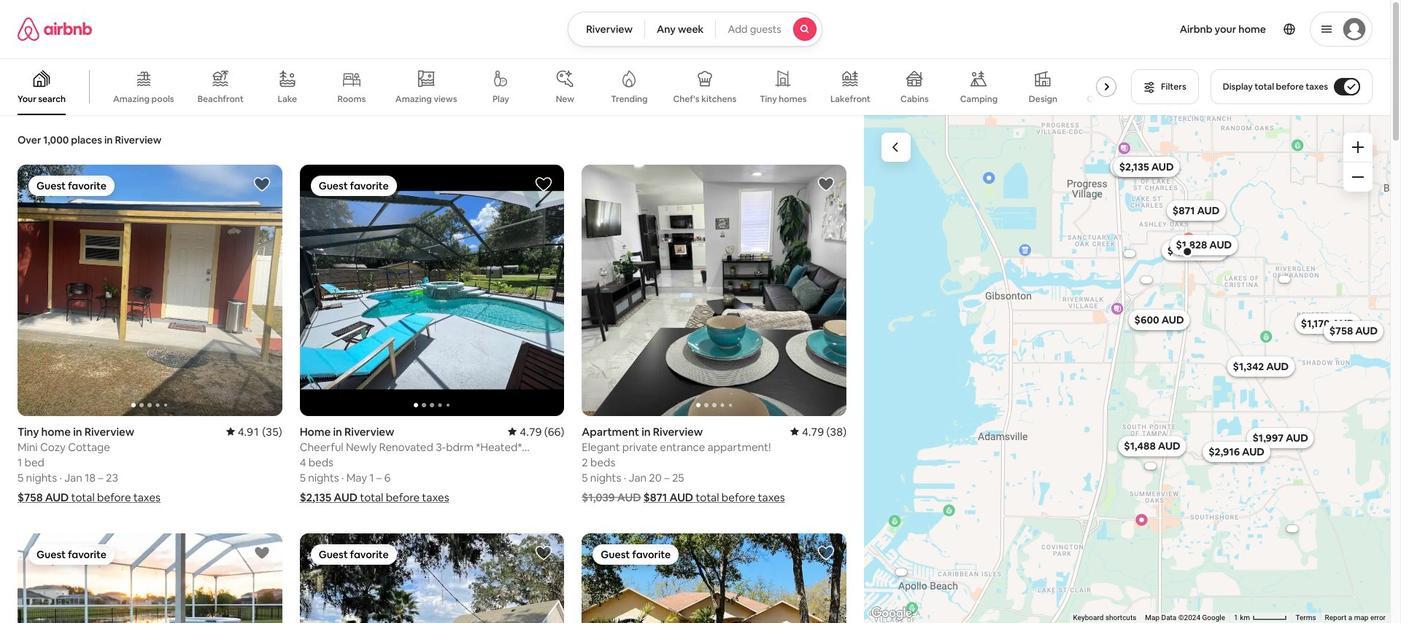 Task type: vqa. For each thing, say whether or not it's contained in the screenshot.
Polish
no



Task type: describe. For each thing, give the bounding box(es) containing it.
4.91 out of 5 average rating,  35 reviews image
[[226, 425, 282, 439]]

4.79 out of 5 average rating,  66 reviews image
[[508, 425, 564, 439]]

add to wishlist: apartment in riverview image
[[817, 176, 835, 193]]

zoom in image
[[1352, 142, 1364, 153]]

the location you searched image
[[1181, 246, 1193, 257]]



Task type: locate. For each thing, give the bounding box(es) containing it.
None search field
[[568, 12, 822, 47]]

google map
showing 31 stays. region
[[864, 115, 1390, 624]]

add to wishlist: home in riverview image
[[535, 176, 553, 193], [253, 545, 270, 562], [535, 545, 553, 562]]

group
[[0, 58, 1138, 115], [18, 165, 282, 416], [300, 165, 564, 416], [582, 165, 847, 416], [18, 534, 282, 624], [300, 534, 564, 624], [582, 534, 847, 624]]

zoom out image
[[1352, 171, 1364, 183]]

4.79 out of 5 average rating,  38 reviews image
[[790, 425, 847, 439]]

add to wishlist: home in riverview image
[[817, 545, 835, 562]]

profile element
[[840, 0, 1373, 58]]

add to wishlist: tiny home in riverview image
[[253, 176, 270, 193]]

google image
[[868, 605, 916, 624]]



